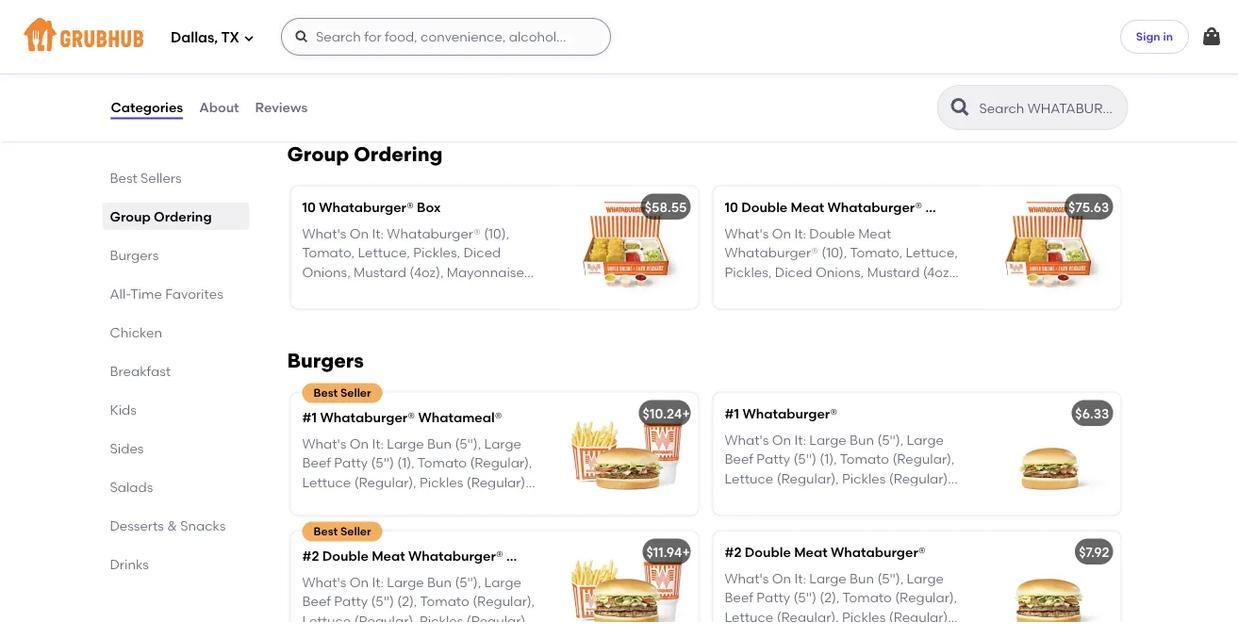 Task type: vqa. For each thing, say whether or not it's contained in the screenshot.
the topmost 25–40
no



Task type: describe. For each thing, give the bounding box(es) containing it.
#2 double meat whataburger® whatameal®
[[302, 549, 590, 565]]

all-
[[110, 286, 130, 302]]

best for #2
[[314, 525, 338, 539]]

mayonnaise inside the what's on it: double meat whataburger® (10), tomato, lettuce, pickles, diced onions, mustard (4oz), mayonnaise (4oz), ketchup (4oz)
[[725, 284, 802, 300]]

1 horizontal spatial whatameal®
[[506, 549, 590, 565]]

it: for #1 whataburger®
[[795, 433, 806, 449]]

1 horizontal spatial $10.24 +
[[812, 59, 860, 76]]

bun for #2 double meat whataburger® whatameal®
[[427, 575, 452, 591]]

mustard inside the what's on it: double meat whataburger® (10), tomato, lettuce, pickles, diced onions, mustard (4oz), mayonnaise (4oz), ketchup (4oz)
[[867, 265, 920, 281]]

$11.94 +
[[646, 545, 690, 561]]

$3.41
[[305, 59, 337, 76]]

desserts & snacks tab
[[110, 516, 242, 536]]

sign
[[1136, 30, 1161, 43]]

0 vertical spatial $10.24
[[812, 59, 852, 76]]

main navigation navigation
[[0, 0, 1238, 74]]

reviews
[[255, 99, 308, 115]]

burgers inside burgers tab
[[110, 247, 159, 263]]

seller for double
[[341, 525, 371, 539]]

#1 whataburger® whatameal®
[[302, 410, 502, 426]]

it: for #2 double meat whataburger®
[[795, 571, 806, 587]]

10 whataburger® box image
[[557, 187, 698, 309]]

0 horizontal spatial svg image
[[243, 33, 255, 44]]

#2 double meat whataburger®
[[725, 545, 926, 561]]

(5"), for #2 double meat whataburger® whatameal®
[[455, 575, 481, 591]]

tomato, inside the what's on it: double meat whataburger® (10), tomato, lettuce, pickles, diced onions, mustard (4oz), mayonnaise (4oz), ketchup (4oz)
[[850, 245, 903, 261]]

dallas,
[[171, 29, 218, 46]]

(4oz) inside the what's on it: double meat whataburger® (10), tomato, lettuce, pickles, diced onions, mustard (4oz), mayonnaise (4oz), ketchup (4oz)
[[899, 284, 930, 300]]

french fries $3.41 +
[[305, 37, 383, 76]]

kids
[[110, 402, 137, 418]]

burgers tab
[[110, 245, 242, 265]]

breakfast tab
[[110, 361, 242, 381]]

mayonnaise inside "what's on it: whataburger® (10), tomato, lettuce, pickles, diced onions, mustard (4oz), mayonnaise (4oz), ketchup (4oz)"
[[447, 265, 524, 281]]

0 horizontal spatial $10.24 +
[[643, 406, 690, 422]]

patty for #2 double meat whataburger®
[[757, 591, 791, 607]]

best sellers
[[110, 170, 182, 186]]

#1 whataburger® whatameal® image
[[557, 393, 698, 516]]

bun for #2 double meat whataburger®
[[850, 571, 874, 587]]

chicken
[[110, 324, 162, 340]]

1 horizontal spatial svg image
[[294, 29, 309, 44]]

#2 for #2 double meat whataburger® whatameal®
[[302, 549, 319, 565]]

#1 for #1 whataburger®
[[725, 406, 740, 422]]

whataburger® inside "what's on it: whataburger® (10), tomato, lettuce, pickles, diced onions, mustard (4oz), mayonnaise (4oz), ketchup (4oz)"
[[387, 226, 481, 242]]

beef for #2 double meat whataburger®
[[725, 591, 754, 607]]

desserts & snacks
[[110, 518, 226, 534]]

dallas, tx
[[171, 29, 240, 46]]

(10), inside the what's on it: double meat whataburger® (10), tomato, lettuce, pickles, diced onions, mustard (4oz), mayonnaise (4oz), ketchup (4oz)
[[822, 245, 847, 261]]

(5") for #2 double meat whataburger®
[[794, 591, 817, 607]]

pickles for #2 double meat whataburger®
[[842, 610, 886, 623]]

categories
[[111, 99, 183, 115]]

1 horizontal spatial group
[[287, 142, 349, 167]]

0 vertical spatial ordering
[[354, 142, 443, 167]]

$7.92
[[1079, 545, 1110, 561]]

categories button
[[110, 74, 184, 141]]

on for #1 whataburger®
[[772, 433, 791, 449]]

1 box from the left
[[417, 200, 441, 216]]

mustard inside "what's on it: whataburger® (10), tomato, lettuce, pickles, diced onions, mustard (4oz), mayonnaise (4oz), ketchup (4oz)"
[[354, 265, 406, 281]]

group ordering tab
[[110, 207, 242, 226]]

tomato for #2 double meat whataburger®
[[843, 591, 892, 607]]

french
[[305, 37, 350, 53]]

(4oz) inside "what's on it: whataburger® (10), tomato, lettuce, pickles, diced onions, mustard (4oz), mayonnaise (4oz), ketchup (4oz)"
[[396, 284, 427, 300]]

mustard inside what's on it: large bun (5"), large beef patty (5") (1), tomato (regular), lettuce (regular), pickles (regular), diced onions (regular), mustard (regular)
[[879, 490, 932, 506]]

$6.33
[[1076, 406, 1110, 422]]

ketchup inside "what's on it: whataburger® (10), tomato, lettuce, pickles, diced onions, mustard (4oz), mayonnaise (4oz), ketchup (4oz)"
[[340, 284, 393, 300]]

double for #2 double meat whataburger®
[[745, 545, 791, 561]]

best seller for double
[[314, 525, 371, 539]]

fries
[[353, 37, 383, 53]]

(1),
[[820, 452, 837, 468]]

kids tab
[[110, 400, 242, 420]]

tomato for #2 double meat whataburger® whatameal®
[[420, 594, 470, 610]]

tomato for #1 whataburger®
[[840, 452, 889, 468]]

group inside tab
[[110, 208, 151, 224]]

what's on it: whataburger® (10), tomato, lettuce, pickles, diced onions, mustard (4oz), mayonnaise (4oz), ketchup (4oz)
[[302, 226, 524, 300]]

10 for 10 double meat whataburger® box
[[725, 200, 738, 216]]

what's for #2 double meat whataburger® whatameal®
[[302, 575, 347, 591]]

1 horizontal spatial burgers
[[287, 349, 364, 373]]

best sellers tab
[[110, 168, 242, 188]]

seller for whataburger®
[[341, 387, 371, 400]]

onions, inside the what's on it: double meat whataburger® (10), tomato, lettuce, pickles, diced onions, mustard (4oz), mayonnaise (4oz), ketchup (4oz)
[[816, 265, 864, 281]]

(2), for #2 double meat whataburger® whatameal®
[[397, 594, 417, 610]]

breakfast
[[110, 363, 171, 379]]

tomato, inside "what's on it: whataburger® (10), tomato, lettuce, pickles, diced onions, mustard (4oz), mayonnaise (4oz), ketchup (4oz)"
[[302, 245, 355, 261]]

(2), for #2 double meat whataburger®
[[820, 591, 840, 607]]

10 whataburger® box
[[302, 200, 441, 216]]

what's on it: large bun (5"), large beef patty (5") (2), tomato (regular), lettuce (regular), pickles (regular for #2 double meat whataburger® whatameal®
[[302, 575, 535, 623]]

what's on it: large bun (5"), large beef patty (5") (1), tomato (regular), lettuce (regular), pickles (regular), diced onions (regular), mustard (regular)
[[725, 433, 955, 525]]

sellers
[[141, 170, 182, 186]]

all-time favorites
[[110, 286, 223, 302]]

(5"), for #1 whataburger®
[[878, 433, 904, 449]]

lettuce for #2 double meat whataburger® whatameal®
[[302, 613, 351, 623]]

what's for 10 double meat whataburger® box
[[725, 226, 769, 242]]

1 horizontal spatial group ordering
[[287, 142, 443, 167]]



Task type: locate. For each thing, give the bounding box(es) containing it.
group down best sellers
[[110, 208, 151, 224]]

it: inside what's on it: large bun (5"), large beef patty (5") (1), tomato (regular), lettuce (regular), pickles (regular), diced onions (regular), mustard (regular)
[[795, 433, 806, 449]]

0 horizontal spatial (10),
[[484, 226, 509, 242]]

on down 10 double meat whataburger® box
[[772, 226, 791, 242]]

0 vertical spatial diced
[[464, 245, 501, 261]]

2 seller from the top
[[341, 525, 371, 539]]

beef for #2 double meat whataburger® whatameal®
[[302, 594, 331, 610]]

&
[[167, 518, 177, 534]]

group ordering inside group ordering tab
[[110, 208, 212, 224]]

on down #2 double meat whataburger® whatameal®
[[350, 575, 369, 591]]

lettuce inside what's on it: large bun (5"), large beef patty (5") (1), tomato (regular), lettuce (regular), pickles (regular), diced onions (regular), mustard (regular)
[[725, 471, 774, 487]]

what's on it: large bun (5"), large beef patty (5") (2), tomato (regular), lettuce (regular), pickles (regular down #2 double meat whataburger® whatameal®
[[302, 575, 535, 623]]

(5") down #2 double meat whataburger® whatameal®
[[371, 594, 394, 610]]

pickles down #2 double meat whataburger®
[[842, 610, 886, 623]]

1 horizontal spatial what's on it: large bun (5"), large beef patty (5") (2), tomato (regular), lettuce (regular), pickles (regular
[[725, 571, 958, 623]]

1 vertical spatial diced
[[775, 265, 813, 281]]

1 vertical spatial ordering
[[154, 208, 212, 224]]

svg image
[[1201, 25, 1223, 48]]

(5") for #2 double meat whataburger® whatameal®
[[371, 594, 394, 610]]

mustard
[[354, 265, 406, 281], [867, 265, 920, 281], [879, 490, 932, 506]]

seller up #2 double meat whataburger® whatameal®
[[341, 525, 371, 539]]

(5") left (1),
[[794, 452, 817, 468]]

desserts
[[110, 518, 164, 534]]

reviews button
[[254, 74, 309, 141]]

1 seller from the top
[[341, 387, 371, 400]]

1 tomato, from the left
[[302, 245, 355, 261]]

$58.55
[[645, 200, 687, 216]]

svg image right 'tx'
[[243, 33, 255, 44]]

whataburger®
[[319, 200, 414, 216], [828, 200, 922, 216], [387, 226, 481, 242], [725, 245, 819, 261], [743, 406, 838, 422], [320, 410, 415, 426], [831, 545, 926, 561], [408, 549, 503, 565]]

1 best seller from the top
[[314, 387, 371, 400]]

0 horizontal spatial diced
[[464, 245, 501, 261]]

2 onions, from the left
[[816, 265, 864, 281]]

meat inside the what's on it: double meat whataburger® (10), tomato, lettuce, pickles, diced onions, mustard (4oz), mayonnaise (4oz), ketchup (4oz)
[[858, 226, 892, 242]]

double
[[742, 200, 788, 216], [810, 226, 855, 242], [745, 545, 791, 561], [322, 549, 369, 565]]

on inside what's on it: large bun (5"), large beef patty (5") (1), tomato (regular), lettuce (regular), pickles (regular), diced onions (regular), mustard (regular)
[[772, 433, 791, 449]]

what's inside what's on it: large bun (5"), large beef patty (5") (1), tomato (regular), lettuce (regular), pickles (regular), diced onions (regular), mustard (regular)
[[725, 433, 769, 449]]

(4oz),
[[410, 265, 444, 281], [923, 265, 957, 281], [302, 284, 336, 300], [805, 284, 839, 300]]

lettuce, inside the what's on it: double meat whataburger® (10), tomato, lettuce, pickles, diced onions, mustard (4oz), mayonnaise (4oz), ketchup (4oz)
[[906, 245, 958, 261]]

beef
[[725, 452, 754, 468], [725, 591, 754, 607], [302, 594, 331, 610]]

#2 double meat whataburger® whatameal® image
[[557, 532, 698, 623]]

0 vertical spatial whatameal®
[[418, 410, 502, 426]]

patty
[[757, 452, 791, 468], [757, 591, 791, 607], [334, 594, 368, 610]]

0 vertical spatial pickles,
[[413, 245, 460, 261]]

sides tab
[[110, 439, 242, 458]]

all-time favorites tab
[[110, 284, 242, 304]]

on inside the what's on it: double meat whataburger® (10), tomato, lettuce, pickles, diced onions, mustard (4oz), mayonnaise (4oz), ketchup (4oz)
[[772, 226, 791, 242]]

ordering inside tab
[[154, 208, 212, 224]]

#2
[[725, 545, 742, 561], [302, 549, 319, 565]]

it: down #1 whataburger®
[[795, 433, 806, 449]]

1 horizontal spatial (4oz)
[[899, 284, 930, 300]]

0 horizontal spatial onions,
[[302, 265, 351, 281]]

onions,
[[302, 265, 351, 281], [816, 265, 864, 281]]

what's
[[302, 226, 347, 242], [725, 226, 769, 242], [725, 433, 769, 449], [725, 571, 769, 587], [302, 575, 347, 591]]

favorites
[[165, 286, 223, 302]]

it: down the 10 whataburger® box
[[372, 226, 384, 242]]

(5")
[[794, 452, 817, 468], [794, 591, 817, 607], [371, 594, 394, 610]]

0 vertical spatial seller
[[341, 387, 371, 400]]

pickles for #1 whataburger®
[[842, 471, 886, 487]]

lettuce,
[[358, 245, 410, 261], [906, 245, 958, 261]]

0 horizontal spatial ketchup
[[340, 284, 393, 300]]

what's for #1 whataburger®
[[725, 433, 769, 449]]

1 horizontal spatial 10
[[725, 200, 738, 216]]

it:
[[372, 226, 384, 242], [795, 226, 806, 242], [795, 433, 806, 449], [795, 571, 806, 587], [372, 575, 384, 591]]

on for #2 double meat whataburger® whatameal®
[[350, 575, 369, 591]]

tomato down #2 double meat whataburger®
[[843, 591, 892, 607]]

0 horizontal spatial whatameal®
[[418, 410, 502, 426]]

on down #1 whataburger®
[[772, 433, 791, 449]]

1 horizontal spatial onions,
[[816, 265, 864, 281]]

1 vertical spatial $10.24
[[643, 406, 682, 422]]

2 horizontal spatial diced
[[775, 265, 813, 281]]

seller
[[341, 387, 371, 400], [341, 525, 371, 539]]

group down reviews button
[[287, 142, 349, 167]]

meat for 10 double meat whataburger® box
[[791, 200, 824, 216]]

0 vertical spatial $10.24 +
[[812, 59, 860, 76]]

1 vertical spatial whatameal®
[[506, 549, 590, 565]]

on for 10 double meat whataburger® box
[[772, 226, 791, 242]]

1 10 from the left
[[302, 200, 316, 216]]

chicken tab
[[110, 323, 242, 342]]

2 (4oz) from the left
[[899, 284, 930, 300]]

1 vertical spatial group ordering
[[110, 208, 212, 224]]

1 vertical spatial $10.24 +
[[643, 406, 690, 422]]

sign in
[[1136, 30, 1173, 43]]

lettuce for #2 double meat whataburger®
[[725, 610, 774, 623]]

ordering up the 10 whataburger® box
[[354, 142, 443, 167]]

2 best seller from the top
[[314, 525, 371, 539]]

diced inside the what's on it: double meat whataburger® (10), tomato, lettuce, pickles, diced onions, mustard (4oz), mayonnaise (4oz), ketchup (4oz)
[[775, 265, 813, 281]]

10
[[302, 200, 316, 216], [725, 200, 738, 216]]

1 horizontal spatial mayonnaise
[[725, 284, 802, 300]]

(regular)
[[725, 509, 784, 525]]

svg image up $3.41
[[294, 29, 309, 44]]

0 horizontal spatial 10
[[302, 200, 316, 216]]

tomato
[[840, 452, 889, 468], [843, 591, 892, 607], [420, 594, 470, 610]]

onions, inside "what's on it: whataburger® (10), tomato, lettuce, pickles, diced onions, mustard (4oz), mayonnaise (4oz), ketchup (4oz)"
[[302, 265, 351, 281]]

0 horizontal spatial (4oz)
[[396, 284, 427, 300]]

pickles
[[842, 471, 886, 487], [842, 610, 886, 623], [420, 613, 463, 623]]

(regular),
[[893, 452, 955, 468], [777, 471, 839, 487], [889, 471, 951, 487], [814, 490, 876, 506], [895, 591, 958, 607], [473, 594, 535, 610], [777, 610, 839, 623], [354, 613, 417, 623]]

pickles, inside the what's on it: double meat whataburger® (10), tomato, lettuce, pickles, diced onions, mustard (4oz), mayonnaise (4oz), ketchup (4oz)
[[725, 265, 772, 281]]

1 ketchup from the left
[[340, 284, 393, 300]]

1 horizontal spatial $10.24
[[812, 59, 852, 76]]

(5"), for #2 double meat whataburger®
[[878, 571, 904, 587]]

lettuce, inside "what's on it: whataburger® (10), tomato, lettuce, pickles, diced onions, mustard (4oz), mayonnaise (4oz), ketchup (4oz)"
[[358, 245, 410, 261]]

1 horizontal spatial ordering
[[354, 142, 443, 167]]

1 horizontal spatial box
[[926, 200, 949, 216]]

#2 double meat whataburger® image
[[980, 532, 1121, 623]]

1 horizontal spatial pickles,
[[725, 265, 772, 281]]

+
[[337, 59, 345, 76], [852, 59, 860, 76], [682, 406, 690, 422], [682, 545, 690, 561]]

what's on it: large bun (5"), large beef patty (5") (2), tomato (regular), lettuce (regular), pickles (regular
[[725, 571, 958, 623], [302, 575, 535, 623]]

bun
[[850, 433, 874, 449], [850, 571, 874, 587], [427, 575, 452, 591]]

salads tab
[[110, 477, 242, 497]]

2 lettuce, from the left
[[906, 245, 958, 261]]

group ordering up the 10 whataburger® box
[[287, 142, 443, 167]]

on down #2 double meat whataburger®
[[772, 571, 791, 587]]

(2),
[[820, 591, 840, 607], [397, 594, 417, 610]]

2 vertical spatial diced
[[725, 490, 762, 506]]

whataburger® inside the what's on it: double meat whataburger® (10), tomato, lettuce, pickles, diced onions, mustard (4oz), mayonnaise (4oz), ketchup (4oz)
[[725, 245, 819, 261]]

10 double meat whataburger® box image
[[980, 187, 1121, 309]]

diced inside "what's on it: whataburger® (10), tomato, lettuce, pickles, diced onions, mustard (4oz), mayonnaise (4oz), ketchup (4oz)"
[[464, 245, 501, 261]]

1 vertical spatial mayonnaise
[[725, 284, 802, 300]]

1 horizontal spatial ketchup
[[843, 284, 896, 300]]

patty for #2 double meat whataburger® whatameal®
[[334, 594, 368, 610]]

0 horizontal spatial group ordering
[[110, 208, 212, 224]]

1 horizontal spatial diced
[[725, 490, 762, 506]]

tomato, down the 10 whataburger® box
[[302, 245, 355, 261]]

ketchup
[[340, 284, 393, 300], [843, 284, 896, 300]]

salads
[[110, 479, 153, 495]]

(10), inside "what's on it: whataburger® (10), tomato, lettuce, pickles, diced onions, mustard (4oz), mayonnaise (4oz), ketchup (4oz)"
[[484, 226, 509, 242]]

best seller
[[314, 387, 371, 400], [314, 525, 371, 539]]

0 horizontal spatial ordering
[[154, 208, 212, 224]]

(5"), inside what's on it: large bun (5"), large beef patty (5") (1), tomato (regular), lettuce (regular), pickles (regular), diced onions (regular), mustard (regular)
[[878, 433, 904, 449]]

best
[[110, 170, 137, 186], [314, 387, 338, 400], [314, 525, 338, 539]]

#1 for #1 whataburger® whatameal®
[[302, 410, 317, 426]]

(4oz)
[[396, 284, 427, 300], [899, 284, 930, 300]]

it: inside "what's on it: whataburger® (10), tomato, lettuce, pickles, diced onions, mustard (4oz), mayonnaise (4oz), ketchup (4oz)"
[[372, 226, 384, 242]]

tomato,
[[302, 245, 355, 261], [850, 245, 903, 261]]

it: down #2 double meat whataburger® whatameal®
[[372, 575, 384, 591]]

about button
[[198, 74, 240, 141]]

(5"),
[[878, 433, 904, 449], [878, 571, 904, 587], [455, 575, 481, 591]]

tomato, down 10 double meat whataburger® box
[[850, 245, 903, 261]]

double for #2 double meat whataburger® whatameal®
[[322, 549, 369, 565]]

2 ketchup from the left
[[843, 284, 896, 300]]

best for #1
[[314, 387, 338, 400]]

0 horizontal spatial what's on it: large bun (5"), large beef patty (5") (2), tomato (regular), lettuce (regular), pickles (regular
[[302, 575, 535, 623]]

pickles,
[[413, 245, 460, 261], [725, 265, 772, 281]]

patty for #1 whataburger®
[[757, 452, 791, 468]]

pickles for #2 double meat whataburger® whatameal®
[[420, 613, 463, 623]]

it: for 10 double meat whataburger® box
[[795, 226, 806, 242]]

2 box from the left
[[926, 200, 949, 216]]

on
[[350, 226, 369, 242], [772, 226, 791, 242], [772, 433, 791, 449], [772, 571, 791, 587], [350, 575, 369, 591]]

ordering up burgers tab
[[154, 208, 212, 224]]

group ordering down sellers
[[110, 208, 212, 224]]

1 onions, from the left
[[302, 265, 351, 281]]

group
[[287, 142, 349, 167], [110, 208, 151, 224]]

snacks
[[180, 518, 226, 534]]

tomato down #2 double meat whataburger® whatameal®
[[420, 594, 470, 610]]

1 vertical spatial best
[[314, 387, 338, 400]]

10 for 10 whataburger® box
[[302, 200, 316, 216]]

0 vertical spatial best
[[110, 170, 137, 186]]

in
[[1163, 30, 1173, 43]]

diced
[[464, 245, 501, 261], [775, 265, 813, 281], [725, 490, 762, 506]]

0 horizontal spatial lettuce,
[[358, 245, 410, 261]]

group ordering
[[287, 142, 443, 167], [110, 208, 212, 224]]

pickles, inside "what's on it: whataburger® (10), tomato, lettuce, pickles, diced onions, mustard (4oz), mayonnaise (4oz), ketchup (4oz)"
[[413, 245, 460, 261]]

meat
[[791, 200, 824, 216], [858, 226, 892, 242], [794, 545, 828, 561], [372, 549, 405, 565]]

it: inside the what's on it: double meat whataburger® (10), tomato, lettuce, pickles, diced onions, mustard (4oz), mayonnaise (4oz), ketchup (4oz)
[[795, 226, 806, 242]]

1 vertical spatial burgers
[[287, 349, 364, 373]]

sides
[[110, 440, 144, 457]]

seller up #1 whataburger® whatameal®
[[341, 387, 371, 400]]

(10),
[[484, 226, 509, 242], [822, 245, 847, 261]]

tx
[[221, 29, 240, 46]]

$10.24
[[812, 59, 852, 76], [643, 406, 682, 422]]

onions
[[765, 490, 810, 506]]

meat for #2 double meat whataburger® whatameal®
[[372, 549, 405, 565]]

1 (4oz) from the left
[[396, 284, 427, 300]]

bun inside what's on it: large bun (5"), large beef patty (5") (1), tomato (regular), lettuce (regular), pickles (regular), diced onions (regular), mustard (regular)
[[850, 433, 874, 449]]

#2 for #2 double meat whataburger®
[[725, 545, 742, 561]]

0 horizontal spatial tomato,
[[302, 245, 355, 261]]

best inside best sellers tab
[[110, 170, 137, 186]]

1 horizontal spatial tomato,
[[850, 245, 903, 261]]

about
[[199, 99, 239, 115]]

1 vertical spatial seller
[[341, 525, 371, 539]]

0 vertical spatial group ordering
[[287, 142, 443, 167]]

meat for #2 double meat whataburger®
[[794, 545, 828, 561]]

beef for #1 whataburger®
[[725, 452, 754, 468]]

$75.63
[[1069, 200, 1110, 216]]

0 horizontal spatial mayonnaise
[[447, 265, 524, 281]]

2 vertical spatial best
[[314, 525, 338, 539]]

pickles down #2 double meat whataburger® whatameal®
[[420, 613, 463, 623]]

ketchup down 10 double meat whataburger® box
[[843, 284, 896, 300]]

beef inside what's on it: large bun (5"), large beef patty (5") (1), tomato (regular), lettuce (regular), pickles (regular), diced onions (regular), mustard (regular)
[[725, 452, 754, 468]]

(5") down #2 double meat whataburger®
[[794, 591, 817, 607]]

drinks tab
[[110, 555, 242, 574]]

#1 whataburger®
[[725, 406, 838, 422]]

$11.94
[[646, 545, 682, 561]]

0 vertical spatial (10),
[[484, 226, 509, 242]]

on for 10 whataburger® box
[[350, 226, 369, 242]]

burgers
[[110, 247, 159, 263], [287, 349, 364, 373]]

1 vertical spatial (10),
[[822, 245, 847, 261]]

pickles inside what's on it: large bun (5"), large beef patty (5") (1), tomato (regular), lettuce (regular), pickles (regular), diced onions (regular), mustard (regular)
[[842, 471, 886, 487]]

0 horizontal spatial box
[[417, 200, 441, 216]]

(5") for #1 whataburger®
[[794, 452, 817, 468]]

on for #2 double meat whataburger®
[[772, 571, 791, 587]]

bun for #1 whataburger®
[[850, 433, 874, 449]]

0 horizontal spatial #1
[[302, 410, 317, 426]]

it: for 10 whataburger® box
[[372, 226, 384, 242]]

ordering
[[354, 142, 443, 167], [154, 208, 212, 224]]

lettuce for #1 whataburger®
[[725, 471, 774, 487]]

what's on it: large bun (5"), large beef patty (5") (2), tomato (regular), lettuce (regular), pickles (regular down #2 double meat whataburger®
[[725, 571, 958, 623]]

0 horizontal spatial #2
[[302, 549, 319, 565]]

drinks
[[110, 556, 149, 573]]

0 horizontal spatial $10.24
[[643, 406, 682, 422]]

what's on it: double meat whataburger® (10), tomato, lettuce, pickles, diced onions, mustard (4oz), mayonnaise (4oz), ketchup (4oz)
[[725, 226, 958, 300]]

it: down #2 double meat whataburger®
[[795, 571, 806, 587]]

svg image
[[294, 29, 309, 44], [243, 33, 255, 44]]

(5") inside what's on it: large bun (5"), large beef patty (5") (1), tomato (regular), lettuce (regular), pickles (regular), diced onions (regular), mustard (regular)
[[794, 452, 817, 468]]

tomato inside what's on it: large bun (5"), large beef patty (5") (1), tomato (regular), lettuce (regular), pickles (regular), diced onions (regular), mustard (regular)
[[840, 452, 889, 468]]

$10.24 +
[[812, 59, 860, 76], [643, 406, 690, 422]]

onions, down 10 double meat whataburger® box
[[816, 265, 864, 281]]

1 horizontal spatial lettuce,
[[906, 245, 958, 261]]

diced inside what's on it: large bun (5"), large beef patty (5") (1), tomato (regular), lettuce (regular), pickles (regular), diced onions (regular), mustard (regular)
[[725, 490, 762, 506]]

1 horizontal spatial (10),
[[822, 245, 847, 261]]

2 10 from the left
[[725, 200, 738, 216]]

0 vertical spatial mayonnaise
[[447, 265, 524, 281]]

ketchup down the 10 whataburger® box
[[340, 284, 393, 300]]

(2), down #2 double meat whataburger®
[[820, 591, 840, 607]]

#1
[[725, 406, 740, 422], [302, 410, 317, 426]]

tomato right (1),
[[840, 452, 889, 468]]

0 horizontal spatial (2),
[[397, 594, 417, 610]]

on down the 10 whataburger® box
[[350, 226, 369, 242]]

1 vertical spatial group
[[110, 208, 151, 224]]

on inside "what's on it: whataburger® (10), tomato, lettuce, pickles, diced onions, mustard (4oz), mayonnaise (4oz), ketchup (4oz)"
[[350, 226, 369, 242]]

what's on it: large bun (5"), large beef patty (5") (2), tomato (regular), lettuce (regular), pickles (regular for #2 double meat whataburger®
[[725, 571, 958, 623]]

Search for food, convenience, alcohol... search field
[[281, 18, 611, 56]]

search icon image
[[949, 96, 972, 119]]

0 horizontal spatial group
[[110, 208, 151, 224]]

patty inside what's on it: large bun (5"), large beef patty (5") (1), tomato (regular), lettuce (regular), pickles (regular), diced onions (regular), mustard (regular)
[[757, 452, 791, 468]]

Search WHATABURGER search field
[[978, 99, 1122, 117]]

double for 10 double meat whataburger® box
[[742, 200, 788, 216]]

1 horizontal spatial #1
[[725, 406, 740, 422]]

10 double meat whataburger® box
[[725, 200, 949, 216]]

box
[[417, 200, 441, 216], [926, 200, 949, 216]]

it: for #2 double meat whataburger® whatameal®
[[372, 575, 384, 591]]

lettuce
[[725, 471, 774, 487], [725, 610, 774, 623], [302, 613, 351, 623]]

pickles up #2 double meat whataburger®
[[842, 471, 886, 487]]

what's for #2 double meat whataburger®
[[725, 571, 769, 587]]

(2), down #2 double meat whataburger® whatameal®
[[397, 594, 417, 610]]

double inside the what's on it: double meat whataburger® (10), tomato, lettuce, pickles, diced onions, mustard (4oz), mayonnaise (4oz), ketchup (4oz)
[[810, 226, 855, 242]]

it: down 10 double meat whataburger® box
[[795, 226, 806, 242]]

2 tomato, from the left
[[850, 245, 903, 261]]

#1 whataburger® image
[[980, 393, 1121, 516]]

0 vertical spatial burgers
[[110, 247, 159, 263]]

0 vertical spatial group
[[287, 142, 349, 167]]

best seller for whataburger®
[[314, 387, 371, 400]]

1 horizontal spatial (2),
[[820, 591, 840, 607]]

what's inside the what's on it: double meat whataburger® (10), tomato, lettuce, pickles, diced onions, mustard (4oz), mayonnaise (4oz), ketchup (4oz)
[[725, 226, 769, 242]]

1 vertical spatial best seller
[[314, 525, 371, 539]]

what's inside "what's on it: whataburger® (10), tomato, lettuce, pickles, diced onions, mustard (4oz), mayonnaise (4oz), ketchup (4oz)"
[[302, 226, 347, 242]]

1 horizontal spatial #2
[[725, 545, 742, 561]]

0 horizontal spatial burgers
[[110, 247, 159, 263]]

onions, down the 10 whataburger® box
[[302, 265, 351, 281]]

ketchup inside the what's on it: double meat whataburger® (10), tomato, lettuce, pickles, diced onions, mustard (4oz), mayonnaise (4oz), ketchup (4oz)
[[843, 284, 896, 300]]

0 horizontal spatial pickles,
[[413, 245, 460, 261]]

large
[[810, 433, 847, 449], [907, 433, 944, 449], [810, 571, 847, 587], [907, 571, 944, 587], [387, 575, 424, 591], [484, 575, 522, 591]]

sign in button
[[1120, 20, 1189, 54]]

time
[[130, 286, 162, 302]]

1 vertical spatial pickles,
[[725, 265, 772, 281]]

mayonnaise
[[447, 265, 524, 281], [725, 284, 802, 300]]

what's for 10 whataburger® box
[[302, 226, 347, 242]]

0 vertical spatial best seller
[[314, 387, 371, 400]]

whatameal®
[[418, 410, 502, 426], [506, 549, 590, 565]]

1 lettuce, from the left
[[358, 245, 410, 261]]

+ inside french fries $3.41 +
[[337, 59, 345, 76]]



